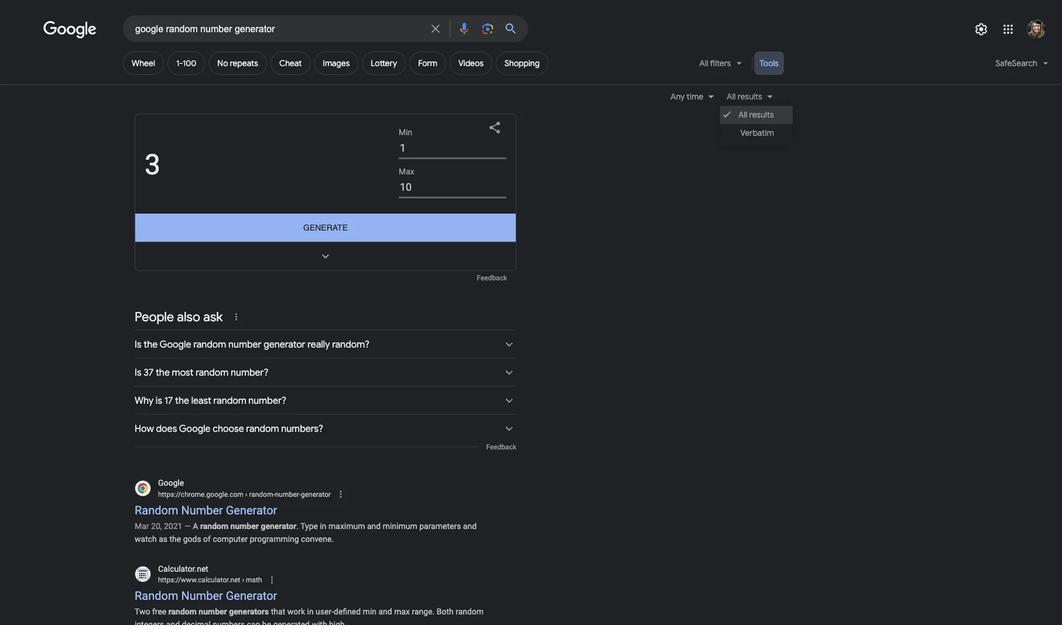 Task type: vqa. For each thing, say whether or not it's contained in the screenshot.
flights,
no



Task type: locate. For each thing, give the bounding box(es) containing it.
defined
[[334, 608, 361, 617]]

results up all results radio item
[[738, 91, 763, 102]]

user-
[[316, 608, 334, 617]]

random up free on the left bottom
[[135, 590, 178, 603]]

filters
[[711, 58, 731, 69]]

0 vertical spatial number
[[181, 504, 223, 517]]

0 vertical spatial number
[[231, 522, 259, 531]]

any time button
[[671, 90, 720, 103]]

min
[[399, 127, 413, 137]]

number for calculator.net
[[181, 590, 223, 603]]

safesearch
[[996, 58, 1038, 69]]

2 vertical spatial all
[[739, 110, 748, 120]]

and right "parameters"
[[463, 522, 477, 531]]

can
[[247, 621, 260, 626]]

› math text field
[[240, 577, 262, 585]]

random
[[200, 522, 229, 531], [169, 608, 197, 617], [456, 608, 484, 617]]

0 vertical spatial results
[[738, 91, 763, 102]]

number down https://chrome.google.com
[[181, 504, 223, 517]]

› for a
[[245, 491, 247, 499]]

›
[[245, 491, 247, 499], [242, 577, 244, 585]]

number
[[181, 504, 223, 517], [181, 590, 223, 603]]

1 vertical spatial results
[[750, 110, 774, 120]]

1 vertical spatial all results
[[739, 110, 774, 120]]

results inside radio item
[[750, 110, 774, 120]]

› left random-
[[245, 491, 247, 499]]

shopping link
[[496, 52, 549, 75]]

1 vertical spatial generator
[[226, 590, 277, 603]]

numbers
[[213, 621, 245, 626]]

videos
[[459, 58, 484, 69]]

None search field
[[0, 15, 528, 42]]

all up all results radio item
[[727, 91, 736, 102]]

none text field containing https://chrome.google.com
[[158, 489, 331, 500]]

0 vertical spatial feedback
[[477, 274, 507, 283]]

in inside that work in user-defined min and max range. both random integers and decimal numbers can be generated with high ...
[[307, 608, 314, 617]]

all results up all results radio item
[[727, 91, 763, 102]]

number up numbers
[[199, 608, 227, 617]]

lottery link
[[362, 52, 406, 75]]

1 horizontal spatial number
[[231, 522, 259, 531]]

be
[[262, 621, 271, 626]]

add images element
[[323, 58, 350, 69]]

all results up verbatim link
[[739, 110, 774, 120]]

menu
[[720, 103, 793, 145]]

number up two free random number generators at the left bottom
[[181, 590, 223, 603]]

mar
[[135, 522, 149, 531]]

random right both
[[456, 608, 484, 617]]

› left math
[[242, 577, 244, 585]]

1 vertical spatial number
[[181, 590, 223, 603]]

0 vertical spatial in
[[320, 522, 327, 531]]

1 vertical spatial number
[[199, 608, 227, 617]]

two free random number generators
[[135, 608, 269, 617]]

0 vertical spatial all
[[700, 58, 709, 69]]

1 vertical spatial ›
[[242, 577, 244, 585]]

random up of
[[200, 522, 229, 531]]

1 random number generator from the top
[[135, 504, 277, 517]]

in inside ". type in maximum and minimum parameters and watch as the gods of computer programming convene."
[[320, 522, 327, 531]]

shopping
[[505, 58, 540, 69]]

with
[[312, 621, 327, 626]]

all results button
[[720, 90, 779, 103]]

number
[[231, 522, 259, 531], [199, 608, 227, 617]]

0 vertical spatial all results
[[727, 91, 763, 102]]

add lottery element
[[371, 58, 397, 69]]

feedback button
[[477, 274, 507, 283], [486, 442, 517, 452]]

form
[[418, 58, 438, 69]]

all filters
[[700, 58, 731, 69]]

random number generator up two free random number generators at the left bottom
[[135, 590, 277, 603]]

all down all results popup button on the right of page
[[739, 110, 748, 120]]

0 vertical spatial feedback button
[[477, 274, 507, 283]]

google
[[158, 479, 184, 488]]

0 vertical spatial random
[[135, 504, 178, 517]]

1 vertical spatial in
[[307, 608, 314, 617]]

maximum
[[329, 522, 365, 531]]

and
[[367, 522, 381, 531], [463, 522, 477, 531], [379, 608, 392, 617], [166, 621, 180, 626]]

2 number from the top
[[181, 590, 223, 603]]

google https://chrome.google.com › random-number-generator
[[158, 479, 331, 499]]

in up with
[[307, 608, 314, 617]]

generator up a random number generator
[[226, 504, 277, 517]]

generator
[[301, 491, 331, 499], [261, 522, 297, 531]]

time
[[687, 91, 704, 102]]

0 vertical spatial generator
[[301, 491, 331, 499]]

0 vertical spatial random number generator
[[135, 504, 277, 517]]

range.
[[412, 608, 435, 617]]

1 horizontal spatial generator
[[301, 491, 331, 499]]

calculator.net https://www.calculator.net › math
[[158, 564, 262, 585]]

generator down › math text box
[[226, 590, 277, 603]]

None number field
[[399, 139, 507, 159], [399, 178, 507, 199], [399, 139, 507, 159], [399, 178, 507, 199]]

cheat
[[279, 58, 302, 69]]

generator up type
[[301, 491, 331, 499]]

and right min
[[379, 608, 392, 617]]

random up decimal
[[169, 608, 197, 617]]

1 vertical spatial random number generator
[[135, 590, 277, 603]]

search by voice image
[[458, 22, 472, 36]]

1 random from the top
[[135, 504, 178, 517]]

generator inside google https://chrome.google.com › random-number-generator
[[301, 491, 331, 499]]

random up 20,
[[135, 504, 178, 517]]

results
[[738, 91, 763, 102], [750, 110, 774, 120]]

random number generator
[[135, 504, 277, 517], [135, 590, 277, 603]]

2 random from the top
[[135, 590, 178, 603]]

feedback
[[477, 274, 507, 283], [486, 443, 517, 451]]

math
[[246, 577, 262, 585]]

generator up programming
[[261, 522, 297, 531]]

minimum
[[383, 522, 418, 531]]

images
[[323, 58, 350, 69]]

› inside google https://chrome.google.com › random-number-generator
[[245, 491, 247, 499]]

all filters button
[[693, 52, 751, 80]]

1 horizontal spatial all
[[727, 91, 736, 102]]

0 horizontal spatial in
[[307, 608, 314, 617]]

all
[[700, 58, 709, 69], [727, 91, 736, 102], [739, 110, 748, 120]]

results up verbatim
[[750, 110, 774, 120]]

0 vertical spatial ›
[[245, 491, 247, 499]]

0 horizontal spatial ›
[[242, 577, 244, 585]]

2 generator from the top
[[226, 590, 277, 603]]

None text field
[[158, 575, 262, 586]]

number for google
[[181, 504, 223, 517]]

of
[[203, 535, 211, 544]]

watch
[[135, 535, 157, 544]]

1 generator from the top
[[226, 504, 277, 517]]

0 vertical spatial generator
[[226, 504, 277, 517]]

1 horizontal spatial in
[[320, 522, 327, 531]]

1 vertical spatial all
[[727, 91, 736, 102]]

in
[[320, 522, 327, 531], [307, 608, 314, 617]]

. type in maximum and minimum parameters and watch as the gods of computer programming convene.
[[135, 522, 477, 544]]

all left filters on the top right
[[700, 58, 709, 69]]

2 horizontal spatial random
[[456, 608, 484, 617]]

add cheat element
[[279, 58, 302, 69]]

people also ask
[[135, 309, 223, 325]]

videos link
[[450, 52, 493, 75]]

add no repeats element
[[218, 58, 258, 69]]

google image
[[43, 21, 97, 39]]

tools
[[760, 58, 779, 69]]

2 random number generator from the top
[[135, 590, 277, 603]]

1 number from the top
[[181, 504, 223, 517]]

two
[[135, 608, 150, 617]]

in right type
[[320, 522, 327, 531]]

—
[[184, 522, 191, 531]]

all results radio item
[[720, 106, 793, 124]]

0 horizontal spatial all
[[700, 58, 709, 69]]

0 horizontal spatial number
[[199, 608, 227, 617]]

the
[[170, 535, 181, 544]]

None text field
[[158, 489, 331, 500]]

that
[[271, 608, 285, 617]]

all results
[[727, 91, 763, 102], [739, 110, 774, 120]]

0 horizontal spatial generator
[[261, 522, 297, 531]]

random-
[[249, 491, 275, 499]]

1 vertical spatial random
[[135, 590, 178, 603]]

2 horizontal spatial all
[[739, 110, 748, 120]]

in for maximum
[[320, 522, 327, 531]]

› random-number-generator text field
[[244, 491, 331, 499]]

random number generator down https://chrome.google.com
[[135, 504, 277, 517]]

random for calculator.net
[[135, 590, 178, 603]]

images link
[[314, 52, 359, 75]]

› inside calculator.net https://www.calculator.net › math
[[242, 577, 244, 585]]

1 horizontal spatial ›
[[245, 491, 247, 499]]

repeats
[[230, 58, 258, 69]]

number up the computer at the left of page
[[231, 522, 259, 531]]



Task type: describe. For each thing, give the bounding box(es) containing it.
also
[[177, 309, 200, 325]]

verbatim link
[[720, 124, 793, 142]]

min
[[363, 608, 377, 617]]

1 vertical spatial feedback button
[[486, 442, 517, 452]]

generate button
[[135, 214, 516, 242]]

and left minimum
[[367, 522, 381, 531]]

max
[[399, 167, 415, 176]]

decimal
[[182, 621, 211, 626]]

2021
[[164, 522, 182, 531]]

high ...
[[329, 621, 353, 626]]

safesearch button
[[989, 52, 1056, 80]]

all results inside all results popup button
[[727, 91, 763, 102]]

1 vertical spatial generator
[[261, 522, 297, 531]]

that work in user-defined min and max range. both random integers and decimal numbers can be generated with high ...
[[135, 608, 484, 626]]

20,
[[151, 522, 162, 531]]

programming
[[250, 535, 299, 544]]

1 horizontal spatial random
[[200, 522, 229, 531]]

generator for random number generators
[[226, 590, 277, 603]]

any
[[671, 91, 685, 102]]

generator for a
[[226, 504, 277, 517]]

1-100 link
[[167, 52, 205, 75]]

as
[[159, 535, 168, 544]]

parameters
[[420, 522, 461, 531]]

https://www.calculator.net
[[158, 577, 240, 585]]

none text field containing https://www.calculator.net
[[158, 575, 262, 586]]

all results inside all results radio item
[[739, 110, 774, 120]]

add 1-100 element
[[176, 58, 196, 69]]

results inside popup button
[[738, 91, 763, 102]]

cheat link
[[271, 52, 311, 75]]

wheel
[[132, 58, 155, 69]]

computer
[[213, 535, 248, 544]]

100
[[183, 58, 196, 69]]

menu containing all results
[[720, 103, 793, 145]]

random inside that work in user-defined min and max range. both random integers and decimal numbers can be generated with high ...
[[456, 608, 484, 617]]

a random number generator
[[193, 522, 297, 531]]

integers
[[135, 621, 164, 626]]

.
[[297, 522, 299, 531]]

lottery
[[371, 58, 397, 69]]

max
[[394, 608, 410, 617]]

add form element
[[418, 58, 438, 69]]

add wheel element
[[132, 58, 155, 69]]

ask
[[203, 309, 223, 325]]

verbatim
[[741, 128, 774, 139]]

convene.
[[301, 535, 334, 544]]

both
[[437, 608, 454, 617]]

random number generator for calculator.net
[[135, 590, 277, 603]]

form link
[[410, 52, 446, 75]]

no
[[218, 58, 228, 69]]

a
[[193, 522, 198, 531]]

random number generator for google
[[135, 504, 277, 517]]

mar 20, 2021 —
[[135, 522, 193, 531]]

in for user-
[[307, 608, 314, 617]]

generated
[[273, 621, 310, 626]]

free
[[152, 608, 167, 617]]

› for random number generators
[[242, 577, 244, 585]]

generators
[[229, 608, 269, 617]]

1-
[[176, 58, 183, 69]]

wheel link
[[123, 52, 164, 75]]

Search search field
[[135, 22, 422, 37]]

1-100
[[176, 58, 196, 69]]

any time
[[671, 91, 704, 102]]

search by image image
[[481, 22, 495, 36]]

no repeats link
[[209, 52, 267, 75]]

generate
[[303, 223, 348, 233]]

people
[[135, 309, 174, 325]]

1 vertical spatial feedback
[[486, 443, 517, 451]]

all inside radio item
[[739, 110, 748, 120]]

tools button
[[755, 52, 784, 75]]

type
[[301, 522, 318, 531]]

https://chrome.google.com
[[158, 491, 244, 499]]

3
[[145, 149, 160, 181]]

0 horizontal spatial random
[[169, 608, 197, 617]]

random for google
[[135, 504, 178, 517]]

calculator.net
[[158, 564, 209, 574]]

and down free on the left bottom
[[166, 621, 180, 626]]

gods
[[183, 535, 201, 544]]

work
[[287, 608, 305, 617]]

no repeats
[[218, 58, 258, 69]]

number-
[[275, 491, 301, 499]]



